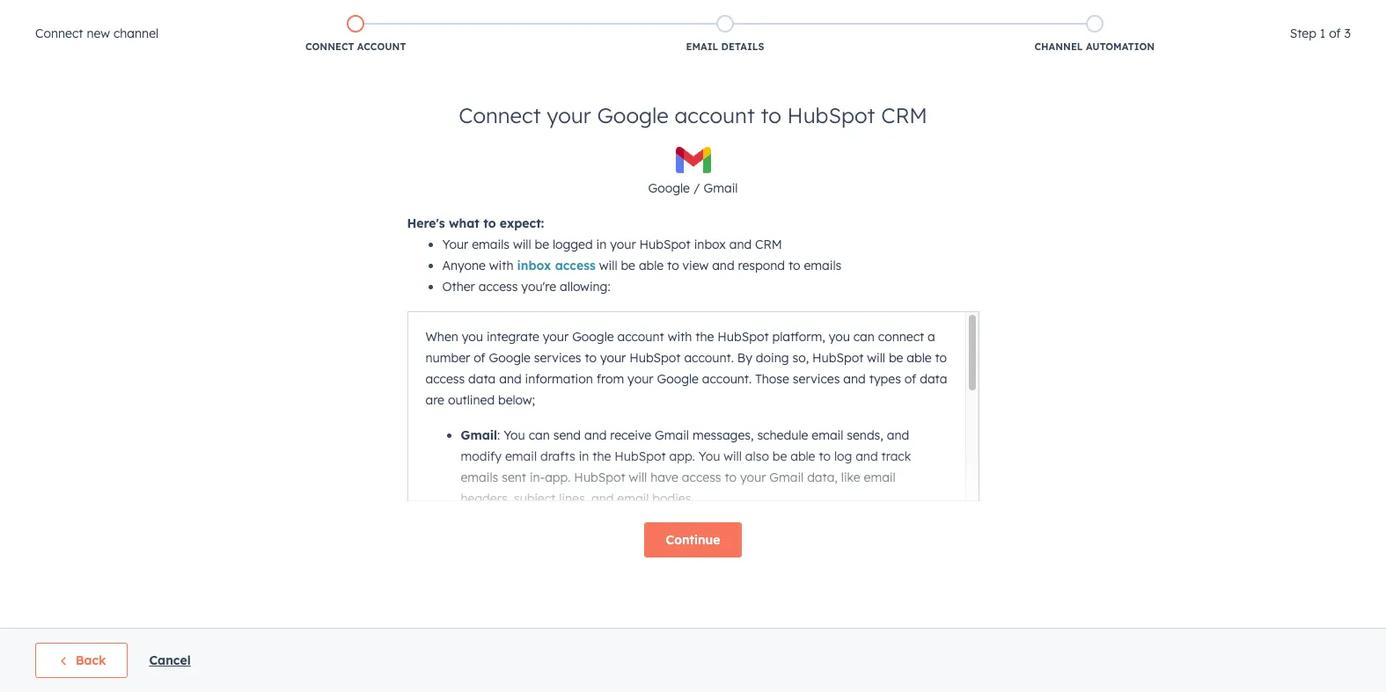 Task type: locate. For each thing, give the bounding box(es) containing it.
1 horizontal spatial in
[[596, 237, 607, 253]]

channel automation
[[1035, 40, 1155, 53]]

receive
[[610, 428, 652, 444]]

data,
[[807, 470, 838, 486]]

in
[[596, 237, 607, 253], [579, 449, 589, 465]]

able inside when you integrate your google account with the hubspot platform, you can connect a number of google services to your hubspot account. by doing so, hubspot will be able to access data and information from your google account. those services and types of data are outlined below;
[[907, 350, 932, 366]]

0 vertical spatial able
[[639, 258, 664, 274]]

gmail right receive
[[655, 428, 689, 444]]

and right send
[[584, 428, 607, 444]]

1 vertical spatial in
[[579, 449, 589, 465]]

inbox up view
[[694, 237, 726, 253]]

and right lines,
[[592, 491, 614, 507]]

be inside when you integrate your google account with the hubspot platform, you can connect a number of google services to your hubspot account. by doing so, hubspot will be able to access data and information from your google account. those services and types of data are outlined below;
[[889, 350, 904, 366]]

0 horizontal spatial able
[[639, 258, 664, 274]]

be
[[535, 237, 549, 253], [621, 258, 636, 274], [889, 350, 904, 366], [773, 449, 787, 465]]

be inside ": you can send and receive gmail messages, schedule email sends, and modify email drafts in the hubspot app. you will also be able to log and track emails sent in-app. hubspot will have access to your gmail data, like email headers, subject lines, and email bodies."
[[773, 449, 787, 465]]

0 vertical spatial you
[[504, 428, 525, 444]]

1 data from the left
[[468, 371, 496, 387]]

crm
[[881, 102, 928, 129], [755, 237, 782, 253]]

connect inside list item
[[305, 40, 354, 53]]

0 horizontal spatial with
[[489, 258, 514, 274]]

in right logged
[[596, 237, 607, 253]]

3
[[1345, 26, 1351, 41]]

so,
[[793, 350, 809, 366]]

gmail right /
[[704, 180, 738, 196]]

1 horizontal spatial you
[[699, 449, 720, 465]]

app. up the have
[[669, 449, 695, 465]]

able inside ": you can send and receive gmail messages, schedule email sends, and modify email drafts in the hubspot app. you will also be able to log and track emails sent in-app. hubspot will have access to your gmail data, like email headers, subject lines, and email bodies."
[[791, 449, 816, 465]]

with
[[489, 258, 514, 274], [668, 329, 692, 345]]

gmail
[[704, 180, 738, 196], [461, 428, 497, 444], [655, 428, 689, 444], [770, 470, 804, 486]]

expect:
[[500, 216, 544, 232]]

email left bodies.
[[617, 491, 649, 507]]

you
[[504, 428, 525, 444], [699, 449, 720, 465]]

1 horizontal spatial app.
[[669, 449, 695, 465]]

connect account list item
[[171, 11, 541, 57]]

app.
[[669, 449, 695, 465], [545, 470, 571, 486]]

be down connect
[[889, 350, 904, 366]]

1 vertical spatial app.
[[545, 470, 571, 486]]

2 vertical spatial able
[[791, 449, 816, 465]]

can
[[854, 329, 875, 345], [529, 428, 550, 444]]

the down view
[[696, 329, 714, 345]]

with down view
[[668, 329, 692, 345]]

you right 'when'
[[462, 329, 483, 345]]

Search HubSpot search field
[[1139, 37, 1355, 67]]

0 horizontal spatial account
[[617, 329, 664, 345]]

0 horizontal spatial you
[[504, 428, 525, 444]]

hubspot inside here's what to expect: your emails will be logged in your hubspot inbox and crm anyone with inbox access will be able to view and respond to emails other access you're allowing:
[[640, 237, 691, 253]]

1 vertical spatial can
[[529, 428, 550, 444]]

0 horizontal spatial connect
[[35, 26, 83, 41]]

help button
[[1085, 0, 1115, 28]]

access down "number"
[[426, 371, 465, 387]]

emails down modify
[[461, 470, 498, 486]]

able up data,
[[791, 449, 816, 465]]

you right :
[[504, 428, 525, 444]]

of right "number"
[[474, 350, 486, 366]]

1 horizontal spatial connect
[[305, 40, 354, 53]]

1 vertical spatial with
[[668, 329, 692, 345]]

help image
[[1092, 8, 1107, 24]]

0 horizontal spatial app.
[[545, 470, 571, 486]]

0 horizontal spatial can
[[529, 428, 550, 444]]

to right what at the top left of the page
[[483, 216, 496, 232]]

account.
[[684, 350, 734, 366], [702, 371, 752, 387]]

the down receive
[[593, 449, 611, 465]]

access up bodies.
[[682, 470, 721, 486]]

0 horizontal spatial data
[[468, 371, 496, 387]]

0 horizontal spatial the
[[593, 449, 611, 465]]

services down so,
[[793, 371, 840, 387]]

like
[[841, 470, 861, 486]]

gmail left data,
[[770, 470, 804, 486]]

email
[[812, 428, 844, 444], [505, 449, 537, 465], [864, 470, 896, 486], [617, 491, 649, 507]]

1 horizontal spatial of
[[905, 371, 917, 387]]

channel
[[1035, 40, 1083, 53]]

hubspot
[[787, 102, 875, 129], [640, 237, 691, 253], [718, 329, 769, 345], [630, 350, 681, 366], [813, 350, 864, 366], [615, 449, 666, 465], [574, 470, 626, 486]]

inbox access link
[[517, 258, 596, 274]]

0 vertical spatial services
[[534, 350, 581, 366]]

what
[[449, 216, 480, 232]]

data up outlined in the bottom of the page
[[468, 371, 496, 387]]

to left view
[[667, 258, 679, 274]]

2 horizontal spatial of
[[1329, 26, 1341, 41]]

headers,
[[461, 491, 511, 507]]

the
[[696, 329, 714, 345], [593, 449, 611, 465]]

0 horizontal spatial crm
[[755, 237, 782, 253]]

details
[[721, 40, 764, 53]]

0 vertical spatial account.
[[684, 350, 734, 366]]

to
[[761, 102, 782, 129], [483, 216, 496, 232], [667, 258, 679, 274], [789, 258, 801, 274], [585, 350, 597, 366], [935, 350, 947, 366], [819, 449, 831, 465], [725, 470, 737, 486]]

outlined
[[448, 393, 495, 408]]

2 horizontal spatial able
[[907, 350, 932, 366]]

will
[[513, 237, 531, 253], [599, 258, 618, 274], [867, 350, 886, 366], [724, 449, 742, 465], [629, 470, 647, 486]]

1 vertical spatial the
[[593, 449, 611, 465]]

will up the allowing:
[[599, 258, 618, 274]]

will up types
[[867, 350, 886, 366]]

in right drafts
[[579, 449, 589, 465]]

data
[[468, 371, 496, 387], [920, 371, 948, 387]]

0 vertical spatial in
[[596, 237, 607, 253]]

1 vertical spatial services
[[793, 371, 840, 387]]

emails right respond
[[804, 258, 842, 274]]

to down a
[[935, 350, 947, 366]]

2 vertical spatial of
[[905, 371, 917, 387]]

can inside when you integrate your google account with the hubspot platform, you can connect a number of google services to your hubspot account. by doing so, hubspot will be able to access data and information from your google account. those services and types of data are outlined below;
[[854, 329, 875, 345]]

1 vertical spatial account
[[617, 329, 664, 345]]

0 horizontal spatial in
[[579, 449, 589, 465]]

1 vertical spatial of
[[474, 350, 486, 366]]

2 vertical spatial emails
[[461, 470, 498, 486]]

with right anyone
[[489, 258, 514, 274]]

of right the 1
[[1329, 26, 1341, 41]]

google / gmail
[[648, 180, 738, 196]]

/
[[693, 180, 700, 196]]

1 horizontal spatial with
[[668, 329, 692, 345]]

1 horizontal spatial you
[[829, 329, 850, 345]]

your inside ": you can send and receive gmail messages, schedule email sends, and modify email drafts in the hubspot app. you will also be able to log and track emails sent in-app. hubspot will have access to your gmail data, like email headers, subject lines, and email bodies."
[[740, 470, 766, 486]]

1 vertical spatial inbox
[[517, 258, 551, 274]]

and up track
[[887, 428, 909, 444]]

1 horizontal spatial able
[[791, 449, 816, 465]]

account. down by
[[702, 371, 752, 387]]

you
[[462, 329, 483, 345], [829, 329, 850, 345]]

0 vertical spatial the
[[696, 329, 714, 345]]

your
[[547, 102, 591, 129], [610, 237, 636, 253], [543, 329, 569, 345], [600, 350, 626, 366], [628, 371, 654, 387], [740, 470, 766, 486]]

able inside here's what to expect: your emails will be logged in your hubspot inbox and crm anyone with inbox access will be able to view and respond to emails other access you're allowing:
[[639, 258, 664, 274]]

can inside ": you can send and receive gmail messages, schedule email sends, and modify email drafts in the hubspot app. you will also be able to log and track emails sent in-app. hubspot will have access to your gmail data, like email headers, subject lines, and email bodies."
[[529, 428, 550, 444]]

access
[[555, 258, 596, 274], [479, 279, 518, 295], [426, 371, 465, 387], [682, 470, 721, 486]]

google
[[597, 102, 669, 129], [648, 180, 690, 196], [572, 329, 614, 345], [489, 350, 531, 366], [657, 371, 699, 387]]

services up information
[[534, 350, 581, 366]]

account. left by
[[684, 350, 734, 366]]

be down schedule
[[773, 449, 787, 465]]

1 horizontal spatial account
[[675, 102, 755, 129]]

you right platform,
[[829, 329, 850, 345]]

your
[[442, 237, 469, 253]]

and right view
[[712, 258, 735, 274]]

email
[[686, 40, 718, 53]]

track
[[882, 449, 911, 465]]

when
[[426, 329, 459, 345]]

in inside ": you can send and receive gmail messages, schedule email sends, and modify email drafts in the hubspot app. you will also be able to log and track emails sent in-app. hubspot will have access to your gmail data, like email headers, subject lines, and email bodies."
[[579, 449, 589, 465]]

be up inbox access link
[[535, 237, 549, 253]]

can left send
[[529, 428, 550, 444]]

upgrade image
[[940, 7, 956, 23]]

account up 'from'
[[617, 329, 664, 345]]

0 horizontal spatial inbox
[[517, 258, 551, 274]]

data down a
[[920, 371, 948, 387]]

able down a
[[907, 350, 932, 366]]

sent
[[502, 470, 526, 486]]

email down track
[[864, 470, 896, 486]]

can left connect
[[854, 329, 875, 345]]

2 horizontal spatial connect
[[459, 102, 541, 129]]

account down email details
[[675, 102, 755, 129]]

and
[[730, 237, 752, 253], [712, 258, 735, 274], [499, 371, 522, 387], [844, 371, 866, 387], [584, 428, 607, 444], [887, 428, 909, 444], [856, 449, 878, 465], [592, 491, 614, 507]]

1 horizontal spatial data
[[920, 371, 948, 387]]

connect inside heading
[[35, 26, 83, 41]]

connect
[[878, 329, 924, 345]]

calling icon button
[[1011, 3, 1041, 26]]

0 vertical spatial can
[[854, 329, 875, 345]]

to down messages,
[[725, 470, 737, 486]]

in inside here's what to expect: your emails will be logged in your hubspot inbox and crm anyone with inbox access will be able to view and respond to emails other access you're allowing:
[[596, 237, 607, 253]]

to right respond
[[789, 258, 801, 274]]

list
[[171, 11, 1280, 57]]

0 vertical spatial account
[[675, 102, 755, 129]]

1 vertical spatial able
[[907, 350, 932, 366]]

those
[[755, 371, 790, 387]]

1 horizontal spatial the
[[696, 329, 714, 345]]

able
[[639, 258, 664, 274], [907, 350, 932, 366], [791, 449, 816, 465]]

of right types
[[905, 371, 917, 387]]

app. down drafts
[[545, 470, 571, 486]]

inbox
[[694, 237, 726, 253], [517, 258, 551, 274]]

messages,
[[693, 428, 754, 444]]

connect new channel heading
[[35, 23, 159, 44]]

will down expect:
[[513, 237, 531, 253]]

list containing connect account
[[171, 11, 1280, 57]]

services
[[534, 350, 581, 366], [793, 371, 840, 387]]

0 vertical spatial with
[[489, 258, 514, 274]]

1 horizontal spatial can
[[854, 329, 875, 345]]

0 horizontal spatial you
[[462, 329, 483, 345]]

menu item
[[1175, 0, 1365, 28]]

0 horizontal spatial services
[[534, 350, 581, 366]]

emails
[[472, 237, 510, 253], [804, 258, 842, 274], [461, 470, 498, 486]]

0 vertical spatial crm
[[881, 102, 928, 129]]

1 vertical spatial crm
[[755, 237, 782, 253]]

send
[[553, 428, 581, 444]]

0 vertical spatial inbox
[[694, 237, 726, 253]]

0 horizontal spatial of
[[474, 350, 486, 366]]

also
[[745, 449, 769, 465]]

2 data from the left
[[920, 371, 948, 387]]

inbox up you're
[[517, 258, 551, 274]]

account
[[675, 102, 755, 129], [617, 329, 664, 345]]

and up below;
[[499, 371, 522, 387]]

platform,
[[772, 329, 825, 345]]

the inside when you integrate your google account with the hubspot platform, you can connect a number of google services to your hubspot account. by doing so, hubspot will be able to access data and information from your google account. those services and types of data are outlined below;
[[696, 329, 714, 345]]

by
[[738, 350, 753, 366]]

cancel
[[149, 653, 191, 669]]

able left view
[[639, 258, 664, 274]]

1 horizontal spatial inbox
[[694, 237, 726, 253]]

1 you from the left
[[462, 329, 483, 345]]

of
[[1329, 26, 1341, 41], [474, 350, 486, 366], [905, 371, 917, 387]]

0 vertical spatial app.
[[669, 449, 695, 465]]

you down messages,
[[699, 449, 720, 465]]

1 horizontal spatial services
[[793, 371, 840, 387]]

emails down what at the top left of the page
[[472, 237, 510, 253]]

a
[[928, 329, 936, 345]]

to down details
[[761, 102, 782, 129]]

to up 'from'
[[585, 350, 597, 366]]

1 vertical spatial you
[[699, 449, 720, 465]]



Task type: describe. For each thing, give the bounding box(es) containing it.
account inside when you integrate your google account with the hubspot platform, you can connect a number of google services to your hubspot account. by doing so, hubspot will be able to access data and information from your google account. those services and types of data are outlined below;
[[617, 329, 664, 345]]

continue button
[[644, 523, 742, 558]]

to left log
[[819, 449, 831, 465]]

number
[[426, 350, 470, 366]]

marketplaces image
[[1055, 8, 1070, 24]]

1 horizontal spatial crm
[[881, 102, 928, 129]]

have
[[651, 470, 679, 486]]

you're
[[521, 279, 556, 295]]

will down messages,
[[724, 449, 742, 465]]

doing
[[756, 350, 789, 366]]

sends,
[[847, 428, 884, 444]]

types
[[869, 371, 901, 387]]

connect your google account to hubspot crm
[[459, 102, 928, 129]]

log
[[834, 449, 852, 465]]

1 vertical spatial account.
[[702, 371, 752, 387]]

connect new channel
[[35, 26, 159, 41]]

are
[[426, 393, 445, 408]]

email up sent
[[505, 449, 537, 465]]

drafts
[[540, 449, 576, 465]]

connect for connect account
[[305, 40, 354, 53]]

here's what to expect: your emails will be logged in your hubspot inbox and crm anyone with inbox access will be able to view and respond to emails other access you're allowing:
[[407, 216, 842, 295]]

back
[[76, 653, 106, 669]]

lines,
[[559, 491, 588, 507]]

back button
[[35, 643, 128, 679]]

step 1 of 3
[[1290, 26, 1351, 41]]

new
[[87, 26, 110, 41]]

respond
[[738, 258, 785, 274]]

here's
[[407, 216, 445, 232]]

connect for connect new channel
[[35, 26, 83, 41]]

access inside when you integrate your google account with the hubspot platform, you can connect a number of google services to your hubspot account. by doing so, hubspot will be able to access data and information from your google account. those services and types of data are outlined below;
[[426, 371, 465, 387]]

0 vertical spatial emails
[[472, 237, 510, 253]]

channel automation list item
[[910, 11, 1280, 57]]

:
[[497, 428, 500, 444]]

account
[[357, 40, 406, 53]]

: you can send and receive gmail messages, schedule email sends, and modify email drafts in the hubspot app. you will also be able to log and track emails sent in-app. hubspot will have access to your gmail data, like email headers, subject lines, and email bodies.
[[461, 428, 911, 507]]

bodies.
[[653, 491, 694, 507]]

crm inside here's what to expect: your emails will be logged in your hubspot inbox and crm anyone with inbox access will be able to view and respond to emails other access you're allowing:
[[755, 237, 782, 253]]

gmail up modify
[[461, 428, 497, 444]]

emails inside ": you can send and receive gmail messages, schedule email sends, and modify email drafts in the hubspot app. you will also be able to log and track emails sent in-app. hubspot will have access to your gmail data, like email headers, subject lines, and email bodies."
[[461, 470, 498, 486]]

and left types
[[844, 371, 866, 387]]

1
[[1320, 26, 1326, 41]]

anyone
[[442, 258, 486, 274]]

be left view
[[621, 258, 636, 274]]

calling icon image
[[1018, 7, 1034, 23]]

the inside ": you can send and receive gmail messages, schedule email sends, and modify email drafts in the hubspot app. you will also be able to log and track emails sent in-app. hubspot will have access to your gmail data, like email headers, subject lines, and email bodies."
[[593, 449, 611, 465]]

email details
[[686, 40, 764, 53]]

with inside when you integrate your google account with the hubspot platform, you can connect a number of google services to your hubspot account. by doing so, hubspot will be able to access data and information from your google account. those services and types of data are outlined below;
[[668, 329, 692, 345]]

upgrade
[[960, 8, 1007, 22]]

access down logged
[[555, 258, 596, 274]]

access right other
[[479, 279, 518, 295]]

access inside ": you can send and receive gmail messages, schedule email sends, and modify email drafts in the hubspot app. you will also be able to log and track emails sent in-app. hubspot will have access to your gmail data, like email headers, subject lines, and email bodies."
[[682, 470, 721, 486]]

and down sends,
[[856, 449, 878, 465]]

1 vertical spatial emails
[[804, 258, 842, 274]]

email up log
[[812, 428, 844, 444]]

schedule
[[757, 428, 808, 444]]

marketplaces button
[[1044, 0, 1081, 28]]

will inside when you integrate your google account with the hubspot platform, you can connect a number of google services to your hubspot account. by doing so, hubspot will be able to access data and information from your google account. those services and types of data are outlined below;
[[867, 350, 886, 366]]

from
[[597, 371, 624, 387]]

integrate
[[487, 329, 540, 345]]

when you integrate your google account with the hubspot platform, you can connect a number of google services to your hubspot account. by doing so, hubspot will be able to access data and information from your google account. those services and types of data are outlined below;
[[426, 329, 948, 408]]

subject
[[514, 491, 556, 507]]

upgrade menu
[[938, 0, 1365, 28]]

0 vertical spatial of
[[1329, 26, 1341, 41]]

modify
[[461, 449, 502, 465]]

and up respond
[[730, 237, 752, 253]]

other
[[442, 279, 475, 295]]

below;
[[498, 393, 535, 408]]

channel
[[113, 26, 159, 41]]

email details list item
[[541, 11, 910, 57]]

will left the have
[[629, 470, 647, 486]]

with inside here's what to expect: your emails will be logged in your hubspot inbox and crm anyone with inbox access will be able to view and respond to emails other access you're allowing:
[[489, 258, 514, 274]]

in-
[[530, 470, 545, 486]]

connect account
[[305, 40, 406, 53]]

step
[[1290, 26, 1317, 41]]

automation
[[1086, 40, 1155, 53]]

cancel button
[[149, 651, 191, 672]]

continue
[[666, 533, 720, 548]]

connect for connect your google account to hubspot crm
[[459, 102, 541, 129]]

your inside here's what to expect: your emails will be logged in your hubspot inbox and crm anyone with inbox access will be able to view and respond to emails other access you're allowing:
[[610, 237, 636, 253]]

logged
[[553, 237, 593, 253]]

information
[[525, 371, 593, 387]]

view
[[683, 258, 709, 274]]

2 you from the left
[[829, 329, 850, 345]]

allowing:
[[560, 279, 611, 295]]



Task type: vqa. For each thing, say whether or not it's contained in the screenshot.
the right inbox
yes



